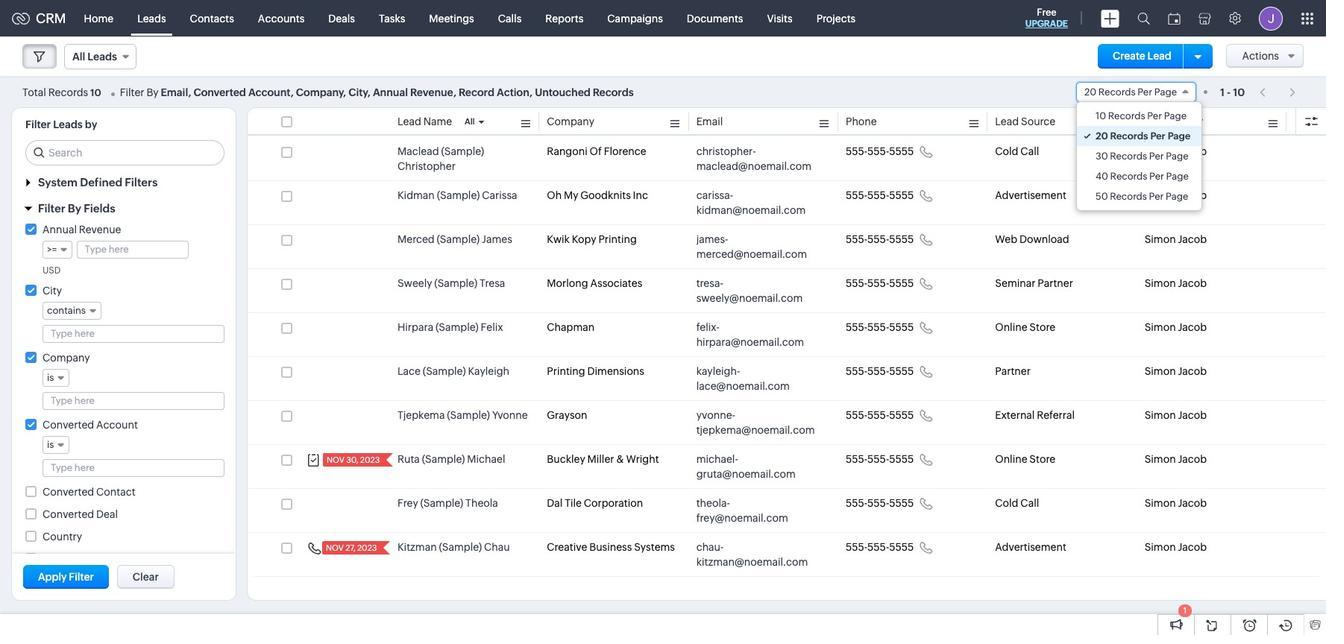 Task type: vqa. For each thing, say whether or not it's contained in the screenshot.
'kayleigh lace (sample)' link in the left bottom of the page
no



Task type: describe. For each thing, give the bounding box(es) containing it.
page for "50 records per page" option
[[1166, 191, 1189, 202]]

simon for yvonne- tjepkema@noemail.com
[[1145, 410, 1176, 421]]

apply filter button
[[23, 565, 109, 589]]

campaigns link
[[596, 0, 675, 36]]

cold for theola- frey@noemail.com
[[995, 498, 1019, 510]]

create lead
[[1113, 50, 1172, 62]]

store for michael- gruta@noemail.com
[[1030, 454, 1056, 466]]

kayleigh- lace@noemail.com link
[[697, 364, 816, 394]]

felix- hirpara@noemail.com link
[[697, 320, 816, 350]]

profile image
[[1259, 6, 1283, 30]]

contains field
[[43, 302, 101, 320]]

40 records per page option
[[1077, 166, 1202, 187]]

0 horizontal spatial partner
[[995, 366, 1031, 377]]

is field for converted account
[[43, 436, 70, 454]]

simon jacob for kayleigh- lace@noemail.com
[[1145, 366, 1207, 377]]

owner
[[1171, 116, 1204, 128]]

20 records per page option
[[1077, 126, 1202, 146]]

simon jacob for michael- gruta@noemail.com
[[1145, 454, 1207, 466]]

accounts
[[258, 12, 305, 24]]

clear
[[133, 571, 159, 583]]

simon jacob for james- merced@noemail.com
[[1145, 234, 1207, 245]]

2 vertical spatial by
[[84, 554, 96, 565]]

james- merced@noemail.com link
[[697, 232, 816, 262]]

create menu image
[[1101, 9, 1120, 27]]

per inside field
[[1138, 87, 1153, 98]]

all for all
[[465, 117, 475, 126]]

page for 40 records per page option
[[1166, 171, 1189, 182]]

christopher- maclead@noemail.com link
[[697, 144, 816, 174]]

50 records per page option
[[1077, 187, 1202, 207]]

tresa- sweely@noemail.com link
[[697, 276, 816, 306]]

1 for 1
[[1184, 607, 1187, 615]]

5555 for theola- frey@noemail.com
[[889, 498, 914, 510]]

by
[[85, 119, 97, 131]]

sweely
[[398, 278, 432, 289]]

jacob for tresa- sweely@noemail.com
[[1178, 278, 1207, 289]]

jacob for james- merced@noemail.com
[[1178, 234, 1207, 245]]

james-
[[697, 234, 728, 245]]

by for fields
[[68, 202, 81, 215]]

wright
[[626, 454, 659, 466]]

jacob for kayleigh- lace@noemail.com
[[1178, 366, 1207, 377]]

2023 for ruta (sample) michael
[[360, 456, 380, 465]]

dal
[[547, 498, 563, 510]]

row group containing maclead (sample) christopher
[[248, 137, 1326, 577]]

ruta (sample) michael link
[[398, 452, 505, 467]]

record
[[459, 86, 495, 98]]

web
[[995, 234, 1018, 245]]

defined
[[80, 176, 122, 189]]

30 records per page option
[[1077, 146, 1202, 166]]

creative business systems
[[547, 542, 675, 554]]

5555 for tresa- sweely@noemail.com
[[889, 278, 914, 289]]

-
[[1227, 86, 1231, 98]]

filter inside button
[[69, 571, 94, 583]]

carissa- kidman@noemail.com
[[697, 189, 806, 216]]

simon for christopher- maclead@noemail.com
[[1145, 145, 1176, 157]]

christopher- maclead@noemail.com
[[697, 145, 812, 172]]

michael-
[[697, 454, 738, 466]]

gruta@noemail.com
[[697, 468, 796, 480]]

tjepkema (sample) yvonne link
[[398, 408, 528, 423]]

simon for felix- hirpara@noemail.com
[[1145, 322, 1176, 333]]

rangoni
[[547, 145, 588, 157]]

lead owner
[[1145, 116, 1204, 128]]

(sample) for kayleigh
[[423, 366, 466, 377]]

(sample) for michael
[[422, 454, 465, 466]]

5555 for felix- hirpara@noemail.com
[[889, 322, 914, 333]]

buckley
[[547, 454, 585, 466]]

leads link
[[125, 0, 178, 36]]

1 vertical spatial company
[[43, 352, 90, 364]]

cold call for theola- frey@noemail.com
[[995, 498, 1039, 510]]

hirpara@noemail.com
[[697, 336, 804, 348]]

kayleigh- lace@noemail.com
[[697, 366, 790, 392]]

converted account
[[43, 419, 138, 431]]

1 for 1 - 10
[[1220, 86, 1225, 98]]

(sample) for chau
[[439, 542, 482, 554]]

is field for company
[[43, 369, 70, 387]]

is for converted account
[[47, 439, 54, 451]]

ruta (sample) michael
[[398, 454, 505, 466]]

records up 20 records per page option
[[1108, 110, 1146, 122]]

seminar
[[995, 278, 1036, 289]]

nov 30, 2023 link
[[323, 454, 381, 467]]

(sample) for yvonne
[[447, 410, 490, 421]]

morlong
[[547, 278, 588, 289]]

records inside field
[[1099, 87, 1136, 98]]

sweely (sample) tresa
[[398, 278, 505, 289]]

contains
[[47, 305, 86, 316]]

system defined filters button
[[12, 169, 236, 195]]

555-555-5555 for theola- frey@noemail.com
[[846, 498, 914, 510]]

10 inside option
[[1096, 110, 1106, 122]]

simon jacob for felix- hirpara@noemail.com
[[1145, 322, 1207, 333]]

chau- kitzman@noemail.com link
[[697, 540, 816, 570]]

associates
[[590, 278, 643, 289]]

jacob for theola- frey@noemail.com
[[1178, 498, 1207, 510]]

(sample) for christopher
[[441, 145, 484, 157]]

external
[[995, 410, 1035, 421]]

merced@noemail.com
[[697, 248, 807, 260]]

source
[[1021, 116, 1056, 128]]

1 horizontal spatial partner
[[1038, 278, 1073, 289]]

5555 for carissa- kidman@noemail.com
[[889, 189, 914, 201]]

555-555-5555 for felix- hirpara@noemail.com
[[846, 322, 914, 333]]

created
[[43, 554, 81, 565]]

goodknits
[[581, 189, 631, 201]]

michael- gruta@noemail.com
[[697, 454, 796, 480]]

leads for all leads
[[88, 51, 117, 63]]

by for email,
[[146, 86, 159, 98]]

country
[[43, 531, 82, 543]]

simon jacob for yvonne- tjepkema@noemail.com
[[1145, 410, 1207, 421]]

annual revenue
[[43, 224, 121, 236]]

sweely (sample) tresa link
[[398, 276, 505, 291]]

kitzman (sample) chau
[[398, 542, 510, 554]]

per for '30 records per page' option
[[1149, 151, 1164, 162]]

oh
[[547, 189, 562, 201]]

records inside option
[[1111, 171, 1148, 182]]

5555 for chau- kitzman@noemail.com
[[889, 542, 914, 554]]

city
[[43, 285, 62, 297]]

online for felix- hirpara@noemail.com
[[995, 322, 1028, 333]]

All Leads field
[[64, 44, 136, 69]]

theola
[[466, 498, 498, 510]]

10 for 1 - 10
[[1233, 86, 1245, 98]]

call for theola- frey@noemail.com
[[1021, 498, 1039, 510]]

calls link
[[486, 0, 534, 36]]

my
[[564, 189, 579, 201]]

deal
[[96, 509, 118, 521]]

chau- kitzman@noemail.com
[[697, 542, 808, 568]]

30
[[1096, 151, 1108, 162]]

contacts link
[[178, 0, 246, 36]]

555-555-5555 for michael- gruta@noemail.com
[[846, 454, 914, 466]]

deals
[[328, 12, 355, 24]]

hirpara (sample) felix link
[[398, 320, 503, 335]]

home link
[[72, 0, 125, 36]]

jacob for yvonne- tjepkema@noemail.com
[[1178, 410, 1207, 421]]

profile element
[[1250, 0, 1292, 36]]

tresa
[[480, 278, 505, 289]]

maclead (sample) christopher
[[398, 145, 484, 172]]

page inside field
[[1155, 87, 1177, 98]]

kayleigh-
[[697, 366, 740, 377]]

yvonne- tjepkema@noemail.com
[[697, 410, 815, 436]]

nov for kitzman
[[326, 544, 344, 553]]

per for 40 records per page option
[[1150, 171, 1164, 182]]

upgrade
[[1026, 19, 1068, 29]]

5555 for kayleigh- lace@noemail.com
[[889, 366, 914, 377]]

lace (sample) kayleigh
[[398, 366, 510, 377]]

name
[[423, 116, 452, 128]]

dal tile corporation
[[547, 498, 643, 510]]

seminar partner
[[995, 278, 1073, 289]]

documents
[[687, 12, 743, 24]]

florence
[[604, 145, 647, 157]]

theola-
[[697, 498, 730, 510]]

simon jacob for carissa- kidman@noemail.com
[[1145, 189, 1207, 201]]



Task type: locate. For each thing, give the bounding box(es) containing it.
all up total records 10
[[72, 51, 85, 63]]

20 up "10 records per page" option
[[1085, 87, 1097, 98]]

2 horizontal spatial by
[[146, 86, 159, 98]]

555-555-5555 for chau- kitzman@noemail.com
[[846, 542, 914, 554]]

online down external
[[995, 454, 1028, 466]]

filter down created by at the bottom of the page
[[69, 571, 94, 583]]

store down external referral
[[1030, 454, 1056, 466]]

filter left email,
[[120, 86, 144, 98]]

5555 for michael- gruta@noemail.com
[[889, 454, 914, 466]]

5 simon jacob from the top
[[1145, 322, 1207, 333]]

by inside the filter by fields dropdown button
[[68, 202, 81, 215]]

0 horizontal spatial all
[[72, 51, 85, 63]]

(sample) inside maclead (sample) christopher
[[441, 145, 484, 157]]

web download
[[995, 234, 1069, 245]]

2 cold call from the top
[[995, 498, 1039, 510]]

converted for converted contact
[[43, 486, 94, 498]]

1 is from the top
[[47, 372, 54, 383]]

account,
[[248, 86, 294, 98]]

0 vertical spatial partner
[[1038, 278, 1073, 289]]

filter for filter by email, converted account, company, city, annual revenue, record action, untouched records
[[120, 86, 144, 98]]

1 horizontal spatial by
[[84, 554, 96, 565]]

crm
[[36, 10, 66, 26]]

kopy
[[572, 234, 597, 245]]

simon jacob for tresa- sweely@noemail.com
[[1145, 278, 1207, 289]]

1 vertical spatial partner
[[995, 366, 1031, 377]]

6 5555 from the top
[[889, 366, 914, 377]]

&
[[616, 454, 624, 466]]

by left email,
[[146, 86, 159, 98]]

type here text field down revenue
[[77, 242, 188, 258]]

documents link
[[675, 0, 755, 36]]

0 vertical spatial 20 records per page
[[1085, 87, 1177, 98]]

1 vertical spatial leads
[[88, 51, 117, 63]]

by
[[146, 86, 159, 98], [68, 202, 81, 215], [84, 554, 96, 565]]

type here text field down contains field
[[43, 326, 224, 342]]

1 vertical spatial 20 records per page
[[1096, 131, 1191, 142]]

kidman
[[398, 189, 435, 201]]

0 horizontal spatial annual
[[43, 224, 77, 236]]

type here text field for >=
[[77, 242, 188, 258]]

1 advertisement from the top
[[995, 189, 1067, 201]]

2 horizontal spatial 10
[[1233, 86, 1245, 98]]

1 vertical spatial nov
[[326, 544, 344, 553]]

filter by fields button
[[12, 195, 236, 222]]

10 simon jacob from the top
[[1145, 542, 1207, 554]]

9 simon from the top
[[1145, 498, 1176, 510]]

2 jacob from the top
[[1178, 189, 1207, 201]]

page inside option
[[1166, 171, 1189, 182]]

555-555-5555 for christopher- maclead@noemail.com
[[846, 145, 914, 157]]

of
[[590, 145, 602, 157]]

lead inside button
[[1148, 50, 1172, 62]]

filter by fields
[[38, 202, 115, 215]]

8 555-555-5555 from the top
[[846, 454, 914, 466]]

jacob for chau- kitzman@noemail.com
[[1178, 542, 1207, 554]]

online store down external referral
[[995, 454, 1056, 466]]

Type here text field
[[77, 242, 188, 258], [43, 393, 224, 410]]

filter for filter leads by
[[25, 119, 51, 131]]

per inside option
[[1150, 171, 1164, 182]]

1 vertical spatial cold
[[995, 498, 1019, 510]]

2 horizontal spatial leads
[[137, 12, 166, 24]]

0 vertical spatial 1
[[1220, 86, 1225, 98]]

tasks link
[[367, 0, 417, 36]]

type here text field up account
[[43, 393, 224, 410]]

4 555-555-5555 from the top
[[846, 278, 914, 289]]

5 555-555-5555 from the top
[[846, 322, 914, 333]]

2 555-555-5555 from the top
[[846, 189, 914, 201]]

2 online store from the top
[[995, 454, 1056, 466]]

cold for christopher- maclead@noemail.com
[[995, 145, 1019, 157]]

is field
[[43, 369, 70, 387], [43, 436, 70, 454]]

per down 40 records per page
[[1149, 191, 1164, 202]]

8 jacob from the top
[[1178, 454, 1207, 466]]

records down 40 records per page option
[[1110, 191, 1147, 202]]

printing up grayson
[[547, 366, 585, 377]]

1 vertical spatial online
[[995, 454, 1028, 466]]

company up the rangoni
[[547, 116, 595, 128]]

create lead button
[[1098, 44, 1187, 69]]

filter down system
[[38, 202, 65, 215]]

6 simon from the top
[[1145, 366, 1176, 377]]

7 jacob from the top
[[1178, 410, 1207, 421]]

4 5555 from the top
[[889, 278, 914, 289]]

by up annual revenue
[[68, 202, 81, 215]]

10 right -
[[1233, 86, 1245, 98]]

systems
[[634, 542, 675, 554]]

tresa-
[[697, 278, 723, 289]]

leads inside field
[[88, 51, 117, 63]]

1
[[1220, 86, 1225, 98], [1184, 607, 1187, 615]]

nov for ruta
[[327, 456, 345, 465]]

10 for total records 10
[[90, 87, 101, 98]]

email
[[697, 116, 723, 128]]

0 horizontal spatial 10
[[90, 87, 101, 98]]

0 vertical spatial all
[[72, 51, 85, 63]]

(sample) down name
[[441, 145, 484, 157]]

1 jacob from the top
[[1178, 145, 1207, 157]]

store down seminar partner
[[1030, 322, 1056, 333]]

0 vertical spatial 20
[[1085, 87, 1097, 98]]

jacob for michael- gruta@noemail.com
[[1178, 454, 1207, 466]]

(sample) left james at the top
[[437, 234, 480, 245]]

lace
[[398, 366, 421, 377]]

2 call from the top
[[1021, 498, 1039, 510]]

(sample) for theola
[[420, 498, 463, 510]]

filter leads by
[[25, 119, 97, 131]]

store for felix- hirpara@noemail.com
[[1030, 322, 1056, 333]]

2 online from the top
[[995, 454, 1028, 466]]

0 vertical spatial annual
[[373, 86, 408, 98]]

leads right home link
[[137, 12, 166, 24]]

is field up the converted account
[[43, 369, 70, 387]]

20 records per page up "10 records per page" option
[[1085, 87, 1177, 98]]

1 horizontal spatial annual
[[373, 86, 408, 98]]

2 store from the top
[[1030, 454, 1056, 466]]

0 horizontal spatial company
[[43, 352, 90, 364]]

555-555-5555
[[846, 145, 914, 157], [846, 189, 914, 201], [846, 234, 914, 245], [846, 278, 914, 289], [846, 322, 914, 333], [846, 366, 914, 377], [846, 410, 914, 421], [846, 454, 914, 466], [846, 498, 914, 510], [846, 542, 914, 554]]

20 inside option
[[1096, 131, 1108, 142]]

lead left owner
[[1145, 116, 1169, 128]]

20 records per page inside field
[[1085, 87, 1177, 98]]

simon for tresa- sweely@noemail.com
[[1145, 278, 1176, 289]]

kitzman@noemail.com
[[697, 557, 808, 568]]

20 Records Per Page field
[[1076, 82, 1197, 102]]

1 vertical spatial type here text field
[[43, 393, 224, 410]]

type here text field for city
[[43, 326, 224, 342]]

converted left account
[[43, 419, 94, 431]]

0 vertical spatial by
[[146, 86, 159, 98]]

list box containing 10 records per page
[[1077, 102, 1202, 210]]

10 jacob from the top
[[1178, 542, 1207, 554]]

per up 10 records per page
[[1138, 87, 1153, 98]]

apply filter
[[38, 571, 94, 583]]

email,
[[161, 86, 191, 98]]

nov left 30, at bottom left
[[327, 456, 345, 465]]

lead for lead name
[[398, 116, 421, 128]]

lead right create on the top of the page
[[1148, 50, 1172, 62]]

leads left by
[[53, 119, 83, 131]]

4 jacob from the top
[[1178, 278, 1207, 289]]

1 vertical spatial 1
[[1184, 607, 1187, 615]]

0 vertical spatial nov
[[327, 456, 345, 465]]

5 simon from the top
[[1145, 322, 1176, 333]]

untouched
[[535, 86, 591, 98]]

partner up external
[[995, 366, 1031, 377]]

1 vertical spatial 20
[[1096, 131, 1108, 142]]

company down contains field
[[43, 352, 90, 364]]

navigation
[[1253, 81, 1304, 103]]

1 vertical spatial is field
[[43, 436, 70, 454]]

creative
[[547, 542, 587, 554]]

1 horizontal spatial 1
[[1220, 86, 1225, 98]]

filter down total
[[25, 119, 51, 131]]

corporation
[[584, 498, 643, 510]]

>= field
[[43, 241, 72, 259]]

0 vertical spatial store
[[1030, 322, 1056, 333]]

call for christopher- maclead@noemail.com
[[1021, 145, 1039, 157]]

1 vertical spatial store
[[1030, 454, 1056, 466]]

0 horizontal spatial leads
[[53, 119, 83, 131]]

8 5555 from the top
[[889, 454, 914, 466]]

is down the converted account
[[47, 439, 54, 451]]

555-555-5555 for carissa- kidman@noemail.com
[[846, 189, 914, 201]]

store
[[1030, 322, 1056, 333], [1030, 454, 1056, 466]]

7 5555 from the top
[[889, 410, 914, 421]]

2 advertisement from the top
[[995, 542, 1067, 554]]

>=
[[47, 244, 57, 255]]

free upgrade
[[1026, 7, 1068, 29]]

free
[[1037, 7, 1057, 18]]

simon for chau- kitzman@noemail.com
[[1145, 542, 1176, 554]]

0 horizontal spatial printing
[[547, 366, 585, 377]]

1 - 10
[[1220, 86, 1245, 98]]

10 up by
[[90, 87, 101, 98]]

tjepkema
[[398, 410, 445, 421]]

(sample) right the "lace"
[[423, 366, 466, 377]]

9 555-555-5555 from the top
[[846, 498, 914, 510]]

online down seminar
[[995, 322, 1028, 333]]

1 555-555-5555 from the top
[[846, 145, 914, 157]]

0 vertical spatial call
[[1021, 145, 1039, 157]]

simon jacob
[[1145, 145, 1207, 157], [1145, 189, 1207, 201], [1145, 234, 1207, 245], [1145, 278, 1207, 289], [1145, 322, 1207, 333], [1145, 366, 1207, 377], [1145, 410, 1207, 421], [1145, 454, 1207, 466], [1145, 498, 1207, 510], [1145, 542, 1207, 554]]

1 vertical spatial printing
[[547, 366, 585, 377]]

buckley miller & wright
[[547, 454, 659, 466]]

2 simon jacob from the top
[[1145, 189, 1207, 201]]

advertisement for carissa- kidman@noemail.com
[[995, 189, 1067, 201]]

records right the untouched
[[593, 86, 634, 98]]

1 vertical spatial annual
[[43, 224, 77, 236]]

maclead@noemail.com
[[697, 160, 812, 172]]

1 call from the top
[[1021, 145, 1039, 157]]

50
[[1096, 191, 1108, 202]]

0 vertical spatial 2023
[[360, 456, 380, 465]]

felix
[[481, 322, 503, 333]]

6 simon jacob from the top
[[1145, 366, 1207, 377]]

leads for filter leads by
[[53, 119, 83, 131]]

3 simon from the top
[[1145, 234, 1176, 245]]

online store for felix- hirpara@noemail.com
[[995, 322, 1056, 333]]

1 online store from the top
[[995, 322, 1056, 333]]

5555
[[889, 145, 914, 157], [889, 189, 914, 201], [889, 234, 914, 245], [889, 278, 914, 289], [889, 322, 914, 333], [889, 366, 914, 377], [889, 410, 914, 421], [889, 454, 914, 466], [889, 498, 914, 510], [889, 542, 914, 554]]

1 is field from the top
[[43, 369, 70, 387]]

7 simon from the top
[[1145, 410, 1176, 421]]

type here text field up contact
[[43, 460, 224, 477]]

tasks
[[379, 12, 405, 24]]

online store for michael- gruta@noemail.com
[[995, 454, 1056, 466]]

0 vertical spatial company
[[547, 116, 595, 128]]

2 5555 from the top
[[889, 189, 914, 201]]

row group
[[248, 137, 1326, 577]]

1 vertical spatial type here text field
[[43, 460, 224, 477]]

1 store from the top
[[1030, 322, 1056, 333]]

simon jacob for christopher- maclead@noemail.com
[[1145, 145, 1207, 157]]

0 vertical spatial type here text field
[[77, 242, 188, 258]]

2 type here text field from the top
[[43, 460, 224, 477]]

2 simon from the top
[[1145, 189, 1176, 201]]

simon jacob for chau- kitzman@noemail.com
[[1145, 542, 1207, 554]]

oh my goodknits inc
[[547, 189, 648, 201]]

simon for kayleigh- lace@noemail.com
[[1145, 366, 1176, 377]]

0 vertical spatial type here text field
[[43, 326, 224, 342]]

per for "50 records per page" option
[[1149, 191, 1164, 202]]

(sample) for james
[[437, 234, 480, 245]]

filter for filter by fields
[[38, 202, 65, 215]]

10 5555 from the top
[[889, 542, 914, 554]]

annual up >= field
[[43, 224, 77, 236]]

20 records per page inside option
[[1096, 131, 1191, 142]]

annual right city, at the top left of page
[[373, 86, 408, 98]]

frey (sample) theola link
[[398, 496, 498, 511]]

per up 20 records per page option
[[1147, 110, 1162, 122]]

2023 right 27,
[[357, 544, 377, 553]]

(sample) for felix
[[436, 322, 479, 333]]

3 5555 from the top
[[889, 234, 914, 245]]

leads down the home
[[88, 51, 117, 63]]

lead name
[[398, 116, 452, 128]]

all inside field
[[72, 51, 85, 63]]

4 simon jacob from the top
[[1145, 278, 1207, 289]]

1 vertical spatial cold call
[[995, 498, 1039, 510]]

lace@noemail.com
[[697, 380, 790, 392]]

online store
[[995, 322, 1056, 333], [995, 454, 1056, 466]]

lead for lead owner
[[1145, 116, 1169, 128]]

inc
[[633, 189, 648, 201]]

(sample) left 'felix'
[[436, 322, 479, 333]]

kitzman
[[398, 542, 437, 554]]

calendar image
[[1168, 12, 1181, 24]]

theola- frey@noemail.com
[[697, 498, 788, 524]]

simon for michael- gruta@noemail.com
[[1145, 454, 1176, 466]]

logo image
[[12, 12, 30, 24]]

page for "10 records per page" option
[[1164, 110, 1187, 122]]

create
[[1113, 50, 1146, 62]]

0 vertical spatial cold call
[[995, 145, 1039, 157]]

filters
[[125, 176, 158, 189]]

hirpara
[[398, 322, 434, 333]]

account
[[96, 419, 138, 431]]

advertisement for chau- kitzman@noemail.com
[[995, 542, 1067, 554]]

1 type here text field from the top
[[43, 326, 224, 342]]

2023 for kitzman (sample) chau
[[357, 544, 377, 553]]

0 vertical spatial online
[[995, 322, 1028, 333]]

carissa
[[482, 189, 517, 201]]

1 horizontal spatial company
[[547, 116, 595, 128]]

(sample) for tresa
[[434, 278, 478, 289]]

9 jacob from the top
[[1178, 498, 1207, 510]]

30,
[[346, 456, 359, 465]]

(sample) right frey at the left of page
[[420, 498, 463, 510]]

0 horizontal spatial 1
[[1184, 607, 1187, 615]]

0 vertical spatial advertisement
[[995, 189, 1067, 201]]

converted for converted account
[[43, 419, 94, 431]]

1 vertical spatial call
[[1021, 498, 1039, 510]]

contacts
[[190, 12, 234, 24]]

5555 for yvonne- tjepkema@noemail.com
[[889, 410, 914, 421]]

converted
[[194, 86, 246, 98], [43, 419, 94, 431], [43, 486, 94, 498], [43, 509, 94, 521]]

converted right email,
[[194, 86, 246, 98]]

555-555-5555 for tresa- sweely@noemail.com
[[846, 278, 914, 289]]

(sample) for carissa
[[437, 189, 480, 201]]

2 vertical spatial leads
[[53, 119, 83, 131]]

20 up 30
[[1096, 131, 1108, 142]]

type here text field for is
[[43, 393, 224, 410]]

lead for lead source
[[995, 116, 1019, 128]]

cold call
[[995, 145, 1039, 157], [995, 498, 1039, 510]]

nov
[[327, 456, 345, 465], [326, 544, 344, 553]]

jacob for felix- hirpara@noemail.com
[[1178, 322, 1207, 333]]

felix-
[[697, 322, 720, 333]]

converted up converted deal
[[43, 486, 94, 498]]

0 horizontal spatial by
[[68, 202, 81, 215]]

by right created
[[84, 554, 96, 565]]

3 555-555-5555 from the top
[[846, 234, 914, 245]]

5 5555 from the top
[[889, 322, 914, 333]]

cold
[[995, 145, 1019, 157], [995, 498, 1019, 510]]

kidman (sample) carissa
[[398, 189, 517, 201]]

jacob for christopher- maclead@noemail.com
[[1178, 145, 1207, 157]]

(sample) left tresa
[[434, 278, 478, 289]]

555-555-5555 for yvonne- tjepkema@noemail.com
[[846, 410, 914, 421]]

lead left source in the right top of the page
[[995, 116, 1019, 128]]

records
[[48, 86, 88, 98], [593, 86, 634, 98], [1099, 87, 1136, 98], [1108, 110, 1146, 122], [1111, 131, 1149, 142], [1110, 151, 1147, 162], [1111, 171, 1148, 182], [1110, 191, 1147, 202]]

1 online from the top
[[995, 322, 1028, 333]]

type here text field for converted account
[[43, 460, 224, 477]]

converted for converted deal
[[43, 509, 94, 521]]

online store down seminar partner
[[995, 322, 1056, 333]]

2023 right 30, at bottom left
[[360, 456, 380, 465]]

10 inside total records 10
[[90, 87, 101, 98]]

555-555-5555 for kayleigh- lace@noemail.com
[[846, 366, 914, 377]]

records up "10 records per page" option
[[1099, 87, 1136, 98]]

merced (sample) james
[[398, 234, 512, 245]]

advertisement
[[995, 189, 1067, 201], [995, 542, 1067, 554]]

4 simon from the top
[[1145, 278, 1176, 289]]

1 horizontal spatial leads
[[88, 51, 117, 63]]

50 records per page
[[1096, 191, 1189, 202]]

records up 40 records per page option
[[1110, 151, 1147, 162]]

1 horizontal spatial 10
[[1096, 110, 1106, 122]]

is for company
[[47, 372, 54, 383]]

1 vertical spatial by
[[68, 202, 81, 215]]

1 simon from the top
[[1145, 145, 1176, 157]]

1 vertical spatial advertisement
[[995, 542, 1067, 554]]

search element
[[1129, 0, 1159, 37]]

fields
[[84, 202, 115, 215]]

is field down the converted account
[[43, 436, 70, 454]]

create menu element
[[1092, 0, 1129, 36]]

8 simon from the top
[[1145, 454, 1176, 466]]

converted deal
[[43, 509, 118, 521]]

records up "filter leads by"
[[48, 86, 88, 98]]

all
[[72, 51, 85, 63], [465, 117, 475, 126]]

ruta
[[398, 454, 420, 466]]

system defined filters
[[38, 176, 158, 189]]

online for michael- gruta@noemail.com
[[995, 454, 1028, 466]]

0 vertical spatial is field
[[43, 369, 70, 387]]

Search text field
[[26, 141, 224, 165]]

nov left 27,
[[326, 544, 344, 553]]

20 records per page up "30 records per page"
[[1096, 131, 1191, 142]]

1 cold from the top
[[995, 145, 1019, 157]]

10 simon from the top
[[1145, 542, 1176, 554]]

20 records per page
[[1085, 87, 1177, 98], [1096, 131, 1191, 142]]

1 vertical spatial all
[[465, 117, 475, 126]]

0 vertical spatial printing
[[599, 234, 637, 245]]

search image
[[1138, 12, 1150, 25]]

merced
[[398, 234, 435, 245]]

simon for james- merced@noemail.com
[[1145, 234, 1176, 245]]

0 vertical spatial cold
[[995, 145, 1019, 157]]

7 555-555-5555 from the top
[[846, 410, 914, 421]]

filter inside dropdown button
[[38, 202, 65, 215]]

jacob for carissa- kidman@noemail.com
[[1178, 189, 1207, 201]]

(sample) down maclead (sample) christopher link
[[437, 189, 480, 201]]

(sample) right ruta
[[422, 454, 465, 466]]

1 simon jacob from the top
[[1145, 145, 1207, 157]]

1 vertical spatial online store
[[995, 454, 1056, 466]]

simon jacob for theola- frey@noemail.com
[[1145, 498, 1207, 510]]

2 is from the top
[[47, 439, 54, 451]]

converted up country
[[43, 509, 94, 521]]

6 555-555-5555 from the top
[[846, 366, 914, 377]]

frey@noemail.com
[[697, 513, 788, 524]]

per for 20 records per page option
[[1151, 131, 1166, 142]]

5 jacob from the top
[[1178, 322, 1207, 333]]

9 5555 from the top
[[889, 498, 914, 510]]

10 records per page
[[1096, 110, 1187, 122]]

9 simon jacob from the top
[[1145, 498, 1207, 510]]

partner right seminar
[[1038, 278, 1073, 289]]

is up the converted account
[[47, 372, 54, 383]]

10 555-555-5555 from the top
[[846, 542, 914, 554]]

6 jacob from the top
[[1178, 366, 1207, 377]]

Type here text field
[[43, 326, 224, 342], [43, 460, 224, 477]]

1 horizontal spatial printing
[[599, 234, 637, 245]]

nov 30, 2023
[[327, 456, 380, 465]]

2 cold from the top
[[995, 498, 1019, 510]]

felix- hirpara@noemail.com
[[697, 322, 804, 348]]

10 up 30
[[1096, 110, 1106, 122]]

40 records per page
[[1096, 171, 1189, 182]]

all for all leads
[[72, 51, 85, 63]]

records up "50 records per page" option
[[1111, 171, 1148, 182]]

1 cold call from the top
[[995, 145, 1039, 157]]

1 horizontal spatial all
[[465, 117, 475, 126]]

5555 for christopher- maclead@noemail.com
[[889, 145, 914, 157]]

1 5555 from the top
[[889, 145, 914, 157]]

simon for carissa- kidman@noemail.com
[[1145, 189, 1176, 201]]

per down "30 records per page"
[[1150, 171, 1164, 182]]

8 simon jacob from the top
[[1145, 454, 1207, 466]]

0 vertical spatial is
[[47, 372, 54, 383]]

(sample) left yvonne
[[447, 410, 490, 421]]

per up 40 records per page
[[1149, 151, 1164, 162]]

filter by email, converted account, company, city, annual revenue, record action, untouched records
[[120, 86, 634, 98]]

(sample) left the 'chau'
[[439, 542, 482, 554]]

10 records per page option
[[1077, 106, 1202, 126]]

3 simon jacob from the top
[[1145, 234, 1207, 245]]

page for 20 records per page option
[[1168, 131, 1191, 142]]

tjepkema@noemail.com
[[697, 424, 815, 436]]

lead left name
[[398, 116, 421, 128]]

system
[[38, 176, 78, 189]]

per
[[1138, 87, 1153, 98], [1147, 110, 1162, 122], [1151, 131, 1166, 142], [1149, 151, 1164, 162], [1150, 171, 1164, 182], [1149, 191, 1164, 202]]

per down lead owner
[[1151, 131, 1166, 142]]

per for "10 records per page" option
[[1147, 110, 1162, 122]]

page for '30 records per page' option
[[1166, 151, 1189, 162]]

7 simon jacob from the top
[[1145, 410, 1207, 421]]

printing right kopy
[[599, 234, 637, 245]]

2 is field from the top
[[43, 436, 70, 454]]

3 jacob from the top
[[1178, 234, 1207, 245]]

sweely@noemail.com
[[697, 292, 803, 304]]

20 inside field
[[1085, 87, 1097, 98]]

records up '30 records per page' option
[[1111, 131, 1149, 142]]

list box
[[1077, 102, 1202, 210]]

all down record
[[465, 117, 475, 126]]

1 vertical spatial 2023
[[357, 544, 377, 553]]

company,
[[296, 86, 346, 98]]

nov 27, 2023
[[326, 544, 377, 553]]

0 vertical spatial leads
[[137, 12, 166, 24]]

0 vertical spatial online store
[[995, 322, 1056, 333]]

1 vertical spatial is
[[47, 439, 54, 451]]



